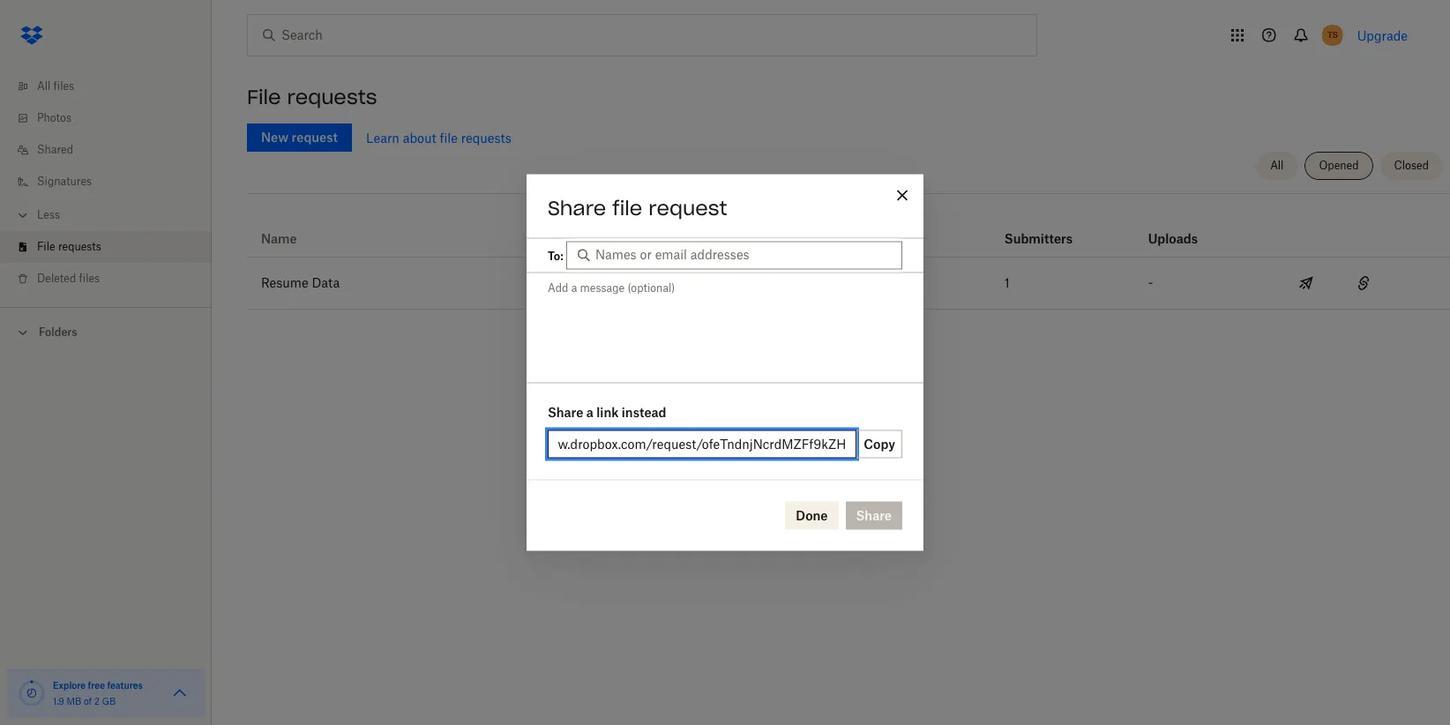 Task type: vqa. For each thing, say whether or not it's contained in the screenshot.
"upgrade"
yes



Task type: locate. For each thing, give the bounding box(es) containing it.
1 vertical spatial file
[[613, 195, 643, 220]]

1 horizontal spatial file requests
[[247, 85, 377, 109]]

0 horizontal spatial -
[[789, 275, 794, 290]]

pro trial element
[[852, 229, 880, 250]]

-
[[789, 275, 794, 290], [1149, 275, 1154, 290]]

table
[[247, 200, 1451, 310]]

0 vertical spatial requests
[[287, 85, 377, 109]]

learn
[[366, 130, 400, 145]]

1 vertical spatial all
[[1271, 159, 1284, 172]]

all inside button
[[1271, 159, 1284, 172]]

0 vertical spatial share
[[548, 195, 607, 220]]

photos
[[37, 111, 71, 124]]

1
[[1005, 275, 1010, 290]]

0 horizontal spatial all
[[37, 79, 51, 93]]

1 vertical spatial requests
[[461, 130, 512, 145]]

0 vertical spatial file requests
[[247, 85, 377, 109]]

file up created
[[613, 195, 643, 220]]

list
[[0, 60, 212, 307]]

created button
[[574, 229, 623, 250]]

signatures
[[37, 175, 92, 188]]

all up photos
[[37, 79, 51, 93]]

column header
[[1005, 207, 1076, 250], [1149, 207, 1219, 250]]

all inside list
[[37, 79, 51, 93]]

link
[[597, 405, 619, 420]]

0 horizontal spatial column header
[[1005, 207, 1076, 250]]

0 horizontal spatial files
[[53, 79, 74, 93]]

1 share from the top
[[548, 195, 607, 220]]

file
[[440, 130, 458, 145], [613, 195, 643, 220]]

requests up "deleted files"
[[58, 240, 101, 253]]

file requests
[[247, 85, 377, 109], [37, 240, 101, 253]]

1 vertical spatial file
[[37, 240, 55, 253]]

files
[[53, 79, 74, 93], [79, 272, 100, 285]]

0 vertical spatial file
[[440, 130, 458, 145]]

file requests inside list item
[[37, 240, 101, 253]]

file inside dialog
[[613, 195, 643, 220]]

shared link
[[14, 134, 212, 166]]

upgrade link
[[1358, 28, 1409, 43]]

1 horizontal spatial requests
[[287, 85, 377, 109]]

1 horizontal spatial all
[[1271, 159, 1284, 172]]

2 vertical spatial requests
[[58, 240, 101, 253]]

share up created
[[548, 195, 607, 220]]

2
[[94, 696, 100, 707]]

closed button
[[1381, 152, 1444, 180]]

shared
[[37, 143, 73, 156]]

0 horizontal spatial requests
[[58, 240, 101, 253]]

requests up learn
[[287, 85, 377, 109]]

less image
[[14, 207, 32, 224]]

0 horizontal spatial file
[[440, 130, 458, 145]]

1 horizontal spatial files
[[79, 272, 100, 285]]

less
[[37, 208, 60, 222]]

1 horizontal spatial -
[[1149, 275, 1154, 290]]

1 horizontal spatial file
[[247, 85, 281, 109]]

list containing all files
[[0, 60, 212, 307]]

done button
[[786, 502, 839, 530]]

share left "a" in the bottom of the page
[[548, 405, 584, 420]]

0 horizontal spatial file
[[37, 240, 55, 253]]

of
[[84, 696, 92, 707]]

2 - from the left
[[1149, 275, 1154, 290]]

1 vertical spatial files
[[79, 272, 100, 285]]

0 vertical spatial files
[[53, 79, 74, 93]]

1 vertical spatial file requests
[[37, 240, 101, 253]]

1 - from the left
[[789, 275, 794, 290]]

all
[[37, 79, 51, 93], [1271, 159, 1284, 172]]

2 row from the top
[[247, 258, 1451, 310]]

files right deleted
[[79, 272, 100, 285]]

a
[[587, 405, 594, 420]]

copy button
[[857, 430, 903, 458]]

0 vertical spatial all
[[37, 79, 51, 93]]

file requests up learn
[[247, 85, 377, 109]]

all button
[[1257, 152, 1299, 180]]

all left 'opened'
[[1271, 159, 1284, 172]]

1 horizontal spatial column header
[[1149, 207, 1219, 250]]

files up photos
[[53, 79, 74, 93]]

resume
[[261, 275, 309, 290]]

folders
[[39, 326, 77, 339]]

requests right about
[[461, 130, 512, 145]]

file requests up "deleted files"
[[37, 240, 101, 253]]

0 horizontal spatial file requests
[[37, 240, 101, 253]]

gb
[[102, 696, 116, 707]]

share for share file request
[[548, 195, 607, 220]]

closed
[[1395, 159, 1430, 172]]

opened button
[[1306, 152, 1374, 180]]

1 vertical spatial share
[[548, 405, 584, 420]]

requests
[[287, 85, 377, 109], [461, 130, 512, 145], [58, 240, 101, 253]]

Share a link instead text field
[[559, 435, 847, 454]]

file
[[247, 85, 281, 109], [37, 240, 55, 253]]

share file request dialog
[[527, 174, 924, 551]]

share
[[548, 195, 607, 220], [548, 405, 584, 420]]

explore
[[53, 680, 86, 691]]

files for deleted files
[[79, 272, 100, 285]]

deleted files link
[[14, 263, 212, 295]]

resume data
[[261, 275, 340, 290]]

2 share from the top
[[548, 405, 584, 420]]

photos link
[[14, 102, 212, 134]]

0 vertical spatial file
[[247, 85, 281, 109]]

1 row from the top
[[247, 200, 1451, 258]]

1 horizontal spatial file
[[613, 195, 643, 220]]

cell
[[1393, 258, 1451, 309]]

row
[[247, 200, 1451, 258], [247, 258, 1451, 310]]

file right about
[[440, 130, 458, 145]]



Task type: describe. For each thing, give the bounding box(es) containing it.
send email image
[[1296, 273, 1317, 294]]

dropbox image
[[14, 18, 49, 53]]

signatures link
[[14, 166, 212, 198]]

deleted files
[[37, 272, 100, 285]]

files for all files
[[53, 79, 74, 93]]

requests inside list item
[[58, 240, 101, 253]]

file requests link
[[14, 231, 212, 263]]

2 horizontal spatial requests
[[461, 130, 512, 145]]

file requests list item
[[0, 231, 212, 263]]

opened
[[1320, 159, 1360, 172]]

learn about file requests
[[366, 130, 512, 145]]

free
[[88, 680, 105, 691]]

copy link image
[[1354, 273, 1375, 294]]

share for share a link instead
[[548, 405, 584, 420]]

all files
[[37, 79, 74, 93]]

done
[[796, 508, 828, 523]]

file inside file requests link
[[37, 240, 55, 253]]

created
[[574, 231, 623, 246]]

share a link instead
[[548, 405, 667, 420]]

features
[[107, 680, 143, 691]]

1 column header from the left
[[1005, 207, 1076, 250]]

all for all
[[1271, 159, 1284, 172]]

table containing name
[[247, 200, 1451, 310]]

row containing resume data
[[247, 258, 1451, 310]]

deleted
[[37, 272, 76, 285]]

instead
[[622, 405, 667, 420]]

share file request
[[548, 195, 728, 220]]

mb
[[67, 696, 81, 707]]

Contact input text field
[[596, 244, 894, 264]]

1.9
[[53, 696, 64, 707]]

Add a message (optional) text field
[[527, 273, 924, 380]]

request
[[649, 195, 728, 220]]

11/20/2023
[[574, 275, 644, 290]]

upgrade
[[1358, 28, 1409, 43]]

name
[[261, 231, 297, 246]]

about
[[403, 130, 437, 145]]

copy
[[864, 436, 896, 451]]

cell inside row
[[1393, 258, 1451, 309]]

folders button
[[0, 319, 212, 345]]

all files link
[[14, 71, 212, 102]]

2 column header from the left
[[1149, 207, 1219, 250]]

data
[[312, 275, 340, 290]]

learn about file requests link
[[366, 130, 512, 145]]

row containing name
[[247, 200, 1451, 258]]

all for all files
[[37, 79, 51, 93]]

quota usage element
[[18, 680, 46, 708]]

to:
[[548, 249, 564, 262]]

explore free features 1.9 mb of 2 gb
[[53, 680, 143, 707]]



